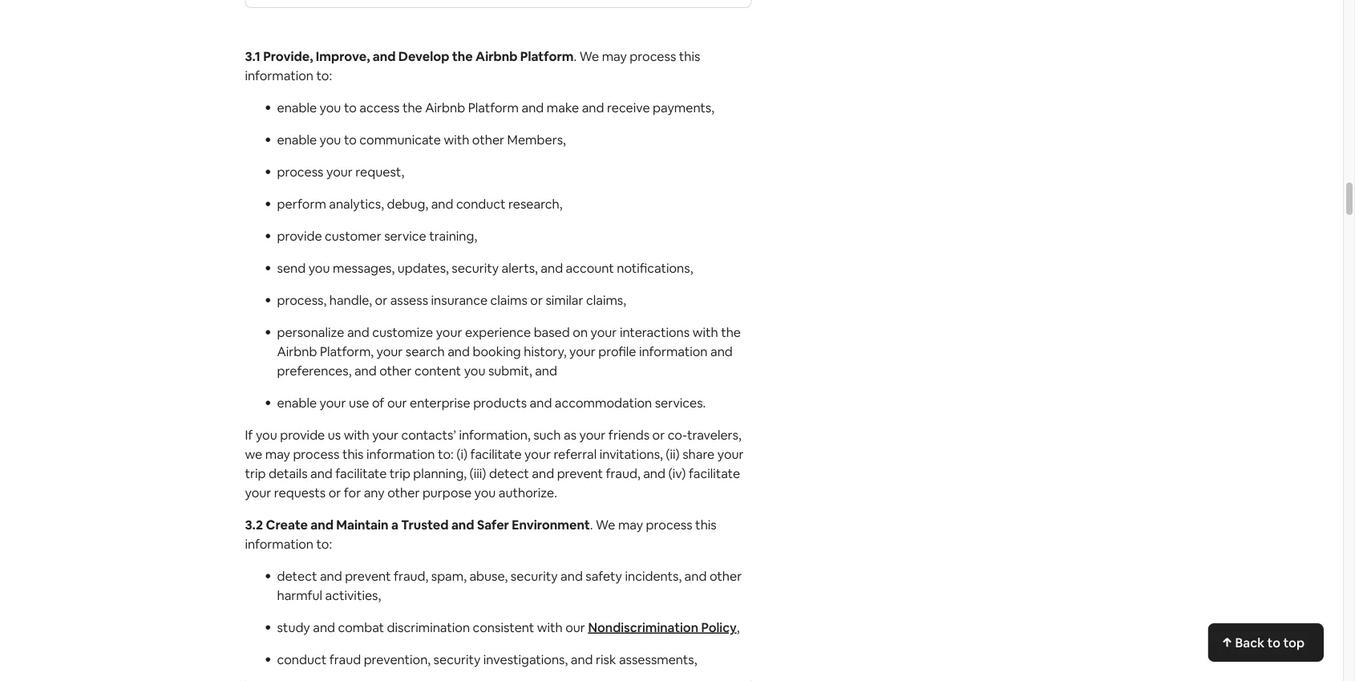 Task type: locate. For each thing, give the bounding box(es) containing it.
you up process your request, at the left top of the page
[[320, 132, 341, 148]]

to: left (i) on the left
[[438, 446, 454, 463]]

facilitate down information,
[[471, 446, 522, 463]]

share
[[683, 446, 715, 463]]

0 horizontal spatial security
[[452, 260, 499, 276]]

this for 3.1 provide, improve, and develop the airbnb platform
[[679, 48, 701, 65]]

enable your use of our enterprise products and accommodation services.
[[277, 395, 706, 411]]

investigations,
[[484, 652, 568, 668]]

0 horizontal spatial airbnb
[[277, 343, 317, 360]]

0 vertical spatial enable
[[277, 99, 317, 116]]

to:
[[317, 67, 332, 84], [438, 446, 454, 463], [317, 536, 332, 552]]

1 horizontal spatial detect
[[489, 465, 529, 482]]

0 vertical spatial the
[[452, 48, 473, 65]]

prevent inside the detect and prevent fraud, spam, abuse, security and safety incidents, and other harmful activities,
[[345, 568, 391, 585]]

the inside the personalize and customize your experience based on your interactions with the airbnb platform, your search and booking history, your profile information and preferences, and other content you submit, and
[[721, 324, 741, 341]]

2 trip from the left
[[390, 465, 411, 482]]

our up investigations,
[[566, 619, 586, 636]]

2 horizontal spatial airbnb
[[476, 48, 518, 65]]

0 horizontal spatial fraud,
[[394, 568, 429, 585]]

platform up make
[[521, 48, 574, 65]]

similar
[[546, 292, 584, 309]]

1 vertical spatial conduct
[[277, 652, 327, 668]]

enable up process your request, at the left top of the page
[[277, 132, 317, 148]]

other right any
[[388, 485, 420, 501]]

to
[[344, 99, 357, 116], [344, 132, 357, 148], [1268, 634, 1281, 651]]

detect up 'harmful'
[[277, 568, 317, 585]]

travelers,
[[688, 427, 742, 443]]

this inside if you provide us with your contacts' information, such as your friends or co-travelers, we may process this information to: (i) facilitate your referral invitations, (ii) share your trip details and facilitate trip planning, (iii) detect and prevent fraud, and (iv) facilitate your requests or for any other purpose you authorize.
[[343, 446, 364, 463]]

. up safety
[[590, 517, 593, 533]]

conduct
[[456, 196, 506, 212], [277, 652, 327, 668]]

0 vertical spatial may
[[602, 48, 627, 65]]

0 horizontal spatial conduct
[[277, 652, 327, 668]]

as
[[564, 427, 577, 443]]

assessments,
[[619, 652, 698, 668]]

other inside the personalize and customize your experience based on your interactions with the airbnb platform, your search and booking history, your profile information and preferences, and other content you submit, and
[[380, 363, 412, 379]]

2 vertical spatial this
[[696, 517, 717, 533]]

1 vertical spatial enable
[[277, 132, 317, 148]]

develop
[[399, 48, 450, 65]]

if
[[245, 427, 253, 443]]

trip
[[245, 465, 266, 482], [390, 465, 411, 482]]

conduct up training,
[[456, 196, 506, 212]]

platform
[[521, 48, 574, 65], [468, 99, 519, 116]]

fraud, left 'spam,'
[[394, 568, 429, 585]]

contacts'
[[402, 427, 457, 443]]

trusted
[[401, 517, 449, 533]]

prevent inside if you provide us with your contacts' information, such as your friends or co-travelers, we may process this information to: (i) facilitate your referral invitations, (ii) share your trip details and facilitate trip planning, (iii) detect and prevent fraud, and (iv) facilitate your requests or for any other purpose you authorize.
[[557, 465, 603, 482]]

environment
[[512, 517, 590, 533]]

you right if at bottom
[[256, 427, 277, 443]]

invitations,
[[600, 446, 663, 463]]

to left access
[[344, 99, 357, 116]]

0 horizontal spatial our
[[387, 395, 407, 411]]

0 horizontal spatial .
[[574, 48, 577, 65]]

1 vertical spatial security
[[511, 568, 558, 585]]

communicate
[[360, 132, 441, 148]]

0 vertical spatial to:
[[317, 67, 332, 84]]

experience
[[465, 324, 531, 341]]

to: inside if you provide us with your contacts' information, such as your friends or co-travelers, we may process this information to: (i) facilitate your referral invitations, (ii) share your trip details and facilitate trip planning, (iii) detect and prevent fraud, and (iv) facilitate your requests or for any other purpose you authorize.
[[438, 446, 454, 463]]

airbnb down personalize
[[277, 343, 317, 360]]

alerts,
[[502, 260, 538, 276]]

planning,
[[413, 465, 467, 482]]

process up 'receive'
[[630, 48, 677, 65]]

or
[[375, 292, 388, 309], [531, 292, 543, 309], [653, 427, 665, 443], [329, 485, 341, 501]]

1 trip from the left
[[245, 465, 266, 482]]

the right develop on the left top of the page
[[452, 48, 473, 65]]

1 horizontal spatial prevent
[[557, 465, 603, 482]]

1 vertical spatial fraud,
[[394, 568, 429, 585]]

1 horizontal spatial trip
[[390, 465, 411, 482]]

information inside the personalize and customize your experience based on your interactions with the airbnb platform, your search and booking history, your profile information and preferences, and other content you submit, and
[[639, 343, 708, 360]]

to for communicate
[[344, 132, 357, 148]]

3.1 provide, improve, and develop the airbnb platform
[[245, 48, 574, 65]]

your down of
[[372, 427, 399, 443]]

2 vertical spatial may
[[619, 517, 644, 533]]

enable for enable your use of our enterprise products and accommodation services.
[[277, 395, 317, 411]]

2 enable from the top
[[277, 132, 317, 148]]

2 horizontal spatial facilitate
[[689, 465, 741, 482]]

2 vertical spatial the
[[721, 324, 741, 341]]

fraud
[[330, 652, 361, 668]]

profile
[[599, 343, 637, 360]]

detect up the 'authorize.'
[[489, 465, 529, 482]]

may up 'receive'
[[602, 48, 627, 65]]

0 horizontal spatial prevent
[[345, 568, 391, 585]]

back to top
[[1236, 634, 1305, 651]]

perform
[[277, 196, 326, 212]]

detect
[[489, 465, 529, 482], [277, 568, 317, 585]]

1 vertical spatial .
[[590, 517, 593, 533]]

information down contacts'
[[367, 446, 435, 463]]

. up make
[[574, 48, 577, 65]]

1 horizontal spatial the
[[452, 48, 473, 65]]

provide left us
[[280, 427, 325, 443]]

your down customize
[[377, 343, 403, 360]]

process down us
[[293, 446, 340, 463]]

to: down the improve,
[[317, 67, 332, 84]]

0 horizontal spatial detect
[[277, 568, 317, 585]]

information
[[245, 67, 314, 84], [639, 343, 708, 360], [367, 446, 435, 463], [245, 536, 314, 552]]

this up payments, at the top
[[679, 48, 701, 65]]

0 horizontal spatial trip
[[245, 465, 266, 482]]

airbnb up enable you to communicate with other members,
[[425, 99, 465, 116]]

0 vertical spatial this
[[679, 48, 701, 65]]

may for 3.1 provide, improve, and develop the airbnb platform
[[602, 48, 627, 65]]

0 vertical spatial we
[[580, 48, 599, 65]]

we for 3.1 provide, improve, and develop the airbnb platform
[[580, 48, 599, 65]]

1 horizontal spatial fraud,
[[606, 465, 641, 482]]

the
[[452, 48, 473, 65], [403, 99, 423, 116], [721, 324, 741, 341]]

0 vertical spatial platform
[[521, 48, 574, 65]]

to up process your request, at the left top of the page
[[344, 132, 357, 148]]

insurance
[[431, 292, 488, 309]]

process up perform
[[277, 164, 324, 180]]

1 vertical spatial . we may process this information to:
[[245, 517, 717, 552]]

3 enable from the top
[[277, 395, 317, 411]]

airbnb
[[476, 48, 518, 65], [425, 99, 465, 116], [277, 343, 317, 360]]

1 horizontal spatial conduct
[[456, 196, 506, 212]]

your
[[327, 164, 353, 180], [436, 324, 463, 341], [591, 324, 617, 341], [377, 343, 403, 360], [570, 343, 596, 360], [320, 395, 346, 411], [372, 427, 399, 443], [580, 427, 606, 443], [525, 446, 551, 463], [718, 446, 744, 463], [245, 485, 271, 501]]

. for 3.1 provide, improve, and develop the airbnb platform
[[574, 48, 577, 65]]

2 vertical spatial enable
[[277, 395, 317, 411]]

other inside the detect and prevent fraud, spam, abuse, security and safety incidents, and other harmful activities,
[[710, 568, 742, 585]]

other inside if you provide us with your contacts' information, such as your friends or co-travelers, we may process this information to: (i) facilitate your referral invitations, (ii) share your trip details and facilitate trip planning, (iii) detect and prevent fraud, and (iv) facilitate your requests or for any other purpose you authorize.
[[388, 485, 420, 501]]

claims,
[[587, 292, 627, 309]]

of
[[372, 395, 385, 411]]

with down the enable you to access the airbnb platform and make and receive payments,
[[444, 132, 470, 148]]

1 vertical spatial prevent
[[345, 568, 391, 585]]

0 vertical spatial prevent
[[557, 465, 603, 482]]

airbnb up the enable you to access the airbnb platform and make and receive payments,
[[476, 48, 518, 65]]

2 horizontal spatial the
[[721, 324, 741, 341]]

you left access
[[320, 99, 341, 116]]

conduct down the study
[[277, 652, 327, 668]]

2 vertical spatial to
[[1268, 634, 1281, 651]]

provide inside if you provide us with your contacts' information, such as your friends or co-travelers, we may process this information to: (i) facilitate your referral invitations, (ii) share your trip details and facilitate trip planning, (iii) detect and prevent fraud, and (iv) facilitate your requests or for any other purpose you authorize.
[[280, 427, 325, 443]]

1 horizontal spatial facilitate
[[471, 446, 522, 463]]

3.2 create and maintain a trusted and safer environment
[[245, 517, 590, 533]]

your right on
[[591, 324, 617, 341]]

enable you to access the airbnb platform and make and receive payments,
[[277, 99, 715, 116]]

1 horizontal spatial .
[[590, 517, 593, 533]]

trip down we
[[245, 465, 266, 482]]

prevent
[[557, 465, 603, 482], [345, 568, 391, 585]]

0 horizontal spatial platform
[[468, 99, 519, 116]]

detect inside the detect and prevent fraud, spam, abuse, security and safety incidents, and other harmful activities,
[[277, 568, 317, 585]]

other
[[472, 132, 505, 148], [380, 363, 412, 379], [388, 485, 420, 501], [710, 568, 742, 585]]

prevent up activities,
[[345, 568, 391, 585]]

may up incidents,
[[619, 517, 644, 533]]

details
[[269, 465, 308, 482]]

2 vertical spatial airbnb
[[277, 343, 317, 360]]

1 vertical spatial provide
[[280, 427, 325, 443]]

0 horizontal spatial the
[[403, 99, 423, 116]]

you for access
[[320, 99, 341, 116]]

. we may process this information to: for airbnb
[[245, 48, 701, 84]]

send
[[277, 260, 306, 276]]

other down search
[[380, 363, 412, 379]]

you down booking at left bottom
[[464, 363, 486, 379]]

1 vertical spatial to
[[344, 132, 357, 148]]

with right the 'interactions'
[[693, 324, 719, 341]]

back to top button
[[1209, 623, 1325, 662]]

this
[[679, 48, 701, 65], [343, 446, 364, 463], [696, 517, 717, 533]]

conduct fraud prevention, security investigations, and risk assessments,
[[277, 652, 698, 668]]

to: down 'requests'
[[317, 536, 332, 552]]

1 horizontal spatial platform
[[521, 48, 574, 65]]

other up policy
[[710, 568, 742, 585]]

payments,
[[653, 99, 715, 116]]

process inside if you provide us with your contacts' information, such as your friends or co-travelers, we may process this information to: (i) facilitate your referral invitations, (ii) share your trip details and facilitate trip planning, (iii) detect and prevent fraud, and (iv) facilitate your requests or for any other purpose you authorize.
[[293, 446, 340, 463]]

messages,
[[333, 260, 395, 276]]

2 vertical spatial to:
[[317, 536, 332, 552]]

referral
[[554, 446, 597, 463]]

process, handle, or assess insurance claims or similar claims,
[[277, 292, 627, 309]]

1 vertical spatial to:
[[438, 446, 454, 463]]

provide down perform
[[277, 228, 322, 244]]

may up details
[[265, 446, 290, 463]]

the right access
[[403, 99, 423, 116]]

2 . we may process this information to: from the top
[[245, 517, 717, 552]]

consistent
[[473, 619, 535, 636]]

your down travelers,
[[718, 446, 744, 463]]

account
[[566, 260, 614, 276]]

enable down provide,
[[277, 99, 317, 116]]

analytics,
[[329, 196, 384, 212]]

0 horizontal spatial facilitate
[[336, 465, 387, 482]]

security
[[452, 260, 499, 276], [511, 568, 558, 585]]

1 vertical spatial airbnb
[[425, 99, 465, 116]]

fraud, down invitations,
[[606, 465, 641, 482]]

risk
[[596, 652, 617, 668]]

fraud,
[[606, 465, 641, 482], [394, 568, 429, 585]]

your up search
[[436, 324, 463, 341]]

security up insurance
[[452, 260, 499, 276]]

0 vertical spatial security
[[452, 260, 499, 276]]

safer
[[477, 517, 509, 533]]

your down such in the bottom of the page
[[525, 446, 551, 463]]

enable down preferences,
[[277, 395, 317, 411]]

you right send
[[309, 260, 330, 276]]

1 vertical spatial may
[[265, 446, 290, 463]]

members,
[[508, 132, 566, 148]]

1 . we may process this information to: from the top
[[245, 48, 701, 84]]

the right the 'interactions'
[[721, 324, 741, 341]]

accommodation
[[555, 395, 652, 411]]

and
[[373, 48, 396, 65], [522, 99, 544, 116], [582, 99, 605, 116], [431, 196, 454, 212], [541, 260, 563, 276], [347, 324, 370, 341], [448, 343, 470, 360], [711, 343, 733, 360], [355, 363, 377, 379], [535, 363, 558, 379], [530, 395, 552, 411], [311, 465, 333, 482], [532, 465, 555, 482], [644, 465, 666, 482], [311, 517, 334, 533], [452, 517, 475, 533], [320, 568, 342, 585], [561, 568, 583, 585], [685, 568, 707, 585], [313, 619, 335, 636], [571, 652, 593, 668]]

you for updates,
[[309, 260, 330, 276]]

1 vertical spatial this
[[343, 446, 364, 463]]

this up for
[[343, 446, 364, 463]]

1 vertical spatial our
[[566, 619, 586, 636]]

this down share
[[696, 517, 717, 533]]

0 vertical spatial detect
[[489, 465, 529, 482]]

0 vertical spatial conduct
[[456, 196, 506, 212]]

1 horizontal spatial security
[[511, 568, 558, 585]]

enable for enable you to access the airbnb platform and make and receive payments,
[[277, 99, 317, 116]]

1 enable from the top
[[277, 99, 317, 116]]

1 vertical spatial we
[[596, 517, 616, 533]]

1 vertical spatial detect
[[277, 568, 317, 585]]

our right of
[[387, 395, 407, 411]]

back
[[1236, 634, 1265, 651]]

0 vertical spatial . we may process this information to:
[[245, 48, 701, 84]]

information,
[[459, 427, 531, 443]]

trip left planning,
[[390, 465, 411, 482]]

facilitate down share
[[689, 465, 741, 482]]

policy
[[702, 619, 737, 636]]

. we may process this information to: up the enable you to access the airbnb platform and make and receive payments,
[[245, 48, 701, 84]]

0 vertical spatial to
[[344, 99, 357, 116]]

0 vertical spatial fraud,
[[606, 465, 641, 482]]

research,
[[509, 196, 563, 212]]

1 vertical spatial platform
[[468, 99, 519, 116]]

to left top
[[1268, 634, 1281, 651]]

. we may process this information to:
[[245, 48, 701, 84], [245, 517, 717, 552]]

us
[[328, 427, 341, 443]]

prevent down referral
[[557, 465, 603, 482]]

. we may process this information to: up abuse,
[[245, 517, 717, 552]]

authorize.
[[499, 485, 558, 501]]

other down the enable you to access the airbnb platform and make and receive payments,
[[472, 132, 505, 148]]

1 horizontal spatial our
[[566, 619, 586, 636]]

top
[[1284, 634, 1305, 651]]

information down the 'interactions'
[[639, 343, 708, 360]]

0 vertical spatial .
[[574, 48, 577, 65]]

platform up members,
[[468, 99, 519, 116]]

facilitate up for
[[336, 465, 387, 482]]

0 vertical spatial airbnb
[[476, 48, 518, 65]]

send you messages, updates, security alerts, and account notifications,
[[277, 260, 694, 276]]

booking
[[473, 343, 521, 360]]

access
[[360, 99, 400, 116]]

with right us
[[344, 427, 370, 443]]

security right abuse,
[[511, 568, 558, 585]]



Task type: describe. For each thing, give the bounding box(es) containing it.
study
[[277, 619, 310, 636]]

. for 3.2 create and maintain a trusted and safer environment
[[590, 517, 593, 533]]

to for access
[[344, 99, 357, 116]]

spam,
[[431, 568, 467, 585]]

make
[[547, 99, 579, 116]]

history,
[[524, 343, 567, 360]]

enterprise
[[410, 395, 471, 411]]

service
[[385, 228, 427, 244]]

with inside if you provide us with your contacts' information, such as your friends or co-travelers, we may process this information to: (i) facilitate your referral invitations, (ii) share your trip details and facilitate trip planning, (iii) detect and prevent fraud, and (iv) facilitate your requests or for any other purpose you authorize.
[[344, 427, 370, 443]]

we
[[245, 446, 263, 463]]

maintain
[[336, 517, 389, 533]]

receive
[[607, 99, 650, 116]]

security inside the detect and prevent fraud, spam, abuse, security and safety incidents, and other harmful activities,
[[511, 568, 558, 585]]

enable for enable you to communicate with other members,
[[277, 132, 317, 148]]

for
[[344, 485, 361, 501]]

or right claims
[[531, 292, 543, 309]]

fraud, inside the detect and prevent fraud, spam, abuse, security and safety incidents, and other harmful activities,
[[394, 568, 429, 585]]

to: for and
[[317, 67, 332, 84]]

handle,
[[330, 292, 372, 309]]

training,
[[429, 228, 478, 244]]

(iv)
[[669, 465, 686, 482]]

0 vertical spatial provide
[[277, 228, 322, 244]]

with inside the personalize and customize your experience based on your interactions with the airbnb platform, your search and booking history, your profile information and preferences, and other content you submit, and
[[693, 324, 719, 341]]

your left use
[[320, 395, 346, 411]]

process,
[[277, 292, 327, 309]]

platform,
[[320, 343, 374, 360]]

any
[[364, 485, 385, 501]]

you down the '(iii)'
[[475, 485, 496, 501]]

customize
[[372, 324, 433, 341]]

services.
[[655, 395, 706, 411]]

(i)
[[457, 446, 468, 463]]

. we may process this information to: for and
[[245, 517, 717, 552]]

provide customer service training,
[[277, 228, 478, 244]]

,
[[737, 619, 740, 636]]

you for communicate
[[320, 132, 341, 148]]

use
[[349, 395, 369, 411]]

such
[[534, 427, 561, 443]]

information down provide,
[[245, 67, 314, 84]]

debug,
[[387, 196, 429, 212]]

prevention, security
[[364, 652, 481, 668]]

this for 3.2 create and maintain a trusted and safer environment
[[696, 517, 717, 533]]

with up investigations,
[[537, 619, 563, 636]]

your up analytics,
[[327, 164, 353, 180]]

if you provide us with your contacts' information, such as your friends or co-travelers, we may process this information to: (i) facilitate your referral invitations, (ii) share your trip details and facilitate trip planning, (iii) detect and prevent fraud, and (iv) facilitate your requests or for any other purpose you authorize.
[[245, 427, 744, 501]]

may inside if you provide us with your contacts' information, such as your friends or co-travelers, we may process this information to: (i) facilitate your referral invitations, (ii) share your trip details and facilitate trip planning, (iii) detect and prevent fraud, and (iv) facilitate your requests or for any other purpose you authorize.
[[265, 446, 290, 463]]

provide,
[[263, 48, 313, 65]]

(ii)
[[666, 446, 680, 463]]

0 vertical spatial our
[[387, 395, 407, 411]]

claims
[[491, 292, 528, 309]]

perform analytics, debug, and conduct research,
[[277, 196, 563, 212]]

study and combat discrimination consistent with our nondiscrimination policy ,
[[277, 619, 740, 636]]

discrimination
[[387, 619, 470, 636]]

may for 3.2 create and maintain a trusted and safer environment
[[619, 517, 644, 533]]

nondiscrimination policy link
[[588, 619, 737, 636]]

purpose
[[423, 485, 472, 501]]

you for us
[[256, 427, 277, 443]]

submit,
[[489, 363, 533, 379]]

a
[[392, 517, 399, 533]]

3.1
[[245, 48, 261, 65]]

incidents,
[[625, 568, 682, 585]]

airbnb inside the personalize and customize your experience based on your interactions with the airbnb platform, your search and booking history, your profile information and preferences, and other content you submit, and
[[277, 343, 317, 360]]

we for 3.2 create and maintain a trusted and safer environment
[[596, 517, 616, 533]]

you inside the personalize and customize your experience based on your interactions with the airbnb platform, your search and booking history, your profile information and preferences, and other content you submit, and
[[464, 363, 486, 379]]

detect and prevent fraud, spam, abuse, security and safety incidents, and other harmful activities,
[[277, 568, 742, 604]]

1 vertical spatial the
[[403, 99, 423, 116]]

detect inside if you provide us with your contacts' information, such as your friends or co-travelers, we may process this information to: (i) facilitate your referral invitations, (ii) share your trip details and facilitate trip planning, (iii) detect and prevent fraud, and (iv) facilitate your requests or for any other purpose you authorize.
[[489, 465, 529, 482]]

customer
[[325, 228, 382, 244]]

harmful
[[277, 587, 323, 604]]

process down (iv)
[[646, 517, 693, 533]]

combat
[[338, 619, 384, 636]]

personalize and customize your experience based on your interactions with the airbnb platform, your search and booking history, your profile information and preferences, and other content you submit, and
[[277, 324, 741, 379]]

based
[[534, 324, 570, 341]]

process your request,
[[277, 164, 405, 180]]

your up 3.2 on the left of page
[[245, 485, 271, 501]]

personalize
[[277, 324, 345, 341]]

content
[[415, 363, 461, 379]]

to: for maintain
[[317, 536, 332, 552]]

search
[[406, 343, 445, 360]]

your down on
[[570, 343, 596, 360]]

your right as
[[580, 427, 606, 443]]

nondiscrimination
[[588, 619, 699, 636]]

information down create
[[245, 536, 314, 552]]

to inside button
[[1268, 634, 1281, 651]]

preferences,
[[277, 363, 352, 379]]

enable you to communicate with other members,
[[277, 132, 566, 148]]

requests
[[274, 485, 326, 501]]

information inside if you provide us with your contacts' information, such as your friends or co-travelers, we may process this information to: (i) facilitate your referral invitations, (ii) share your trip details and facilitate trip planning, (iii) detect and prevent fraud, and (iv) facilitate your requests or for any other purpose you authorize.
[[367, 446, 435, 463]]

assess
[[390, 292, 429, 309]]

on
[[573, 324, 588, 341]]

1 horizontal spatial airbnb
[[425, 99, 465, 116]]

fraud, inside if you provide us with your contacts' information, such as your friends or co-travelers, we may process this information to: (i) facilitate your referral invitations, (ii) share your trip details and facilitate trip planning, (iii) detect and prevent fraud, and (iv) facilitate your requests or for any other purpose you authorize.
[[606, 465, 641, 482]]

co-
[[668, 427, 688, 443]]

products
[[474, 395, 527, 411]]

or left for
[[329, 485, 341, 501]]

updates,
[[398, 260, 449, 276]]

safety
[[586, 568, 623, 585]]

interactions
[[620, 324, 690, 341]]

improve,
[[316, 48, 370, 65]]

request,
[[356, 164, 405, 180]]

create
[[266, 517, 308, 533]]

notifications,
[[617, 260, 694, 276]]

or left the co-
[[653, 427, 665, 443]]

or left assess
[[375, 292, 388, 309]]



Task type: vqa. For each thing, say whether or not it's contained in the screenshot.
the rules to the left
no



